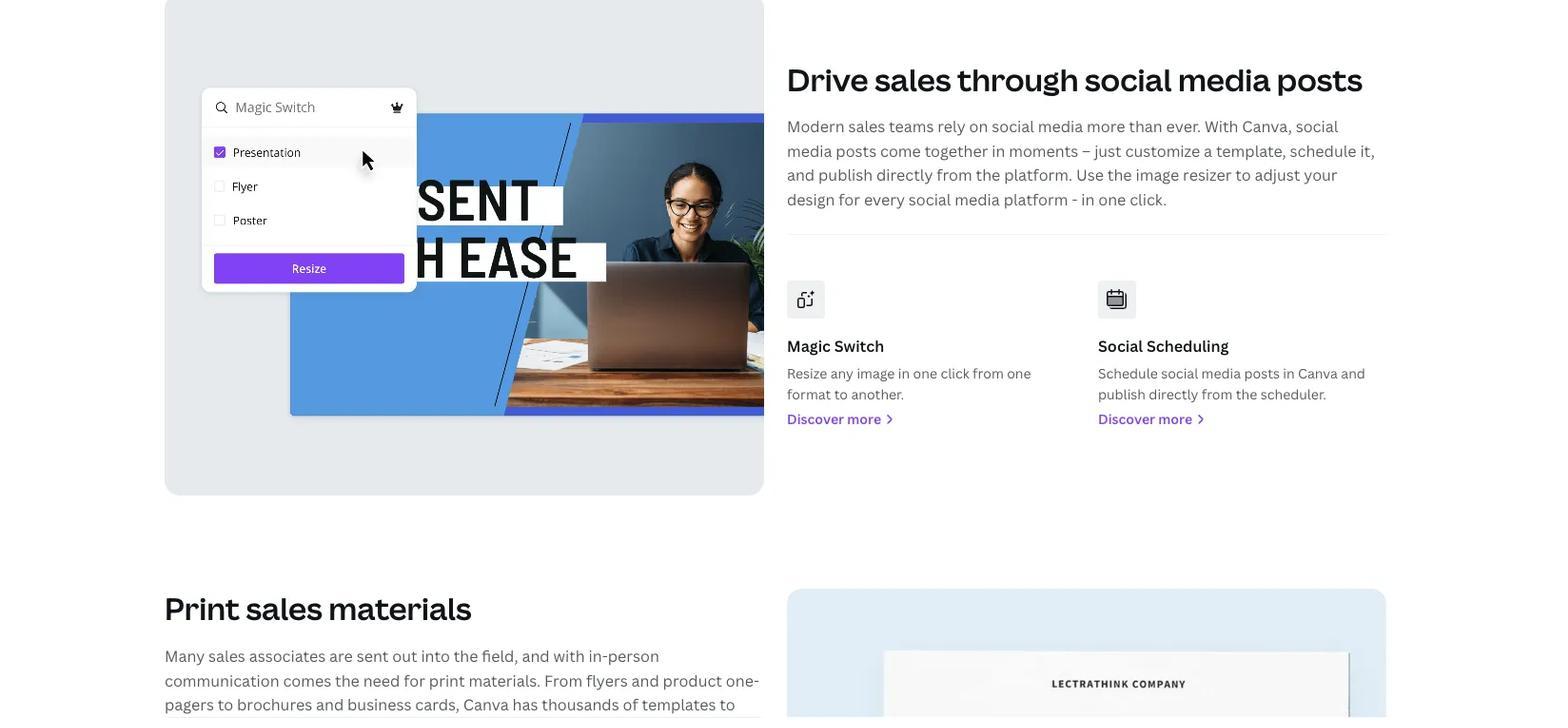 Task type: locate. For each thing, give the bounding box(es) containing it.
the down together
[[976, 165, 1001, 185]]

more for second discover more link from left
[[1159, 410, 1193, 429]]

ever.
[[1167, 116, 1201, 136]]

1 discover more from the left
[[787, 410, 882, 429]]

media inside social scheduling schedule social media posts in canva and publish directly from the scheduler.
[[1202, 364, 1241, 382]]

associates
[[249, 646, 326, 667]]

sales team pitch book created in canva image
[[787, 589, 1387, 719]]

need
[[363, 671, 400, 691]]

publish up design on the top right
[[819, 165, 873, 185]]

to down any
[[835, 385, 848, 403]]

sales for many
[[209, 646, 245, 667]]

in right together
[[992, 140, 1006, 161]]

1 horizontal spatial discover more
[[1099, 410, 1193, 429]]

1 vertical spatial for
[[404, 671, 425, 691]]

posts inside social scheduling schedule social media posts in canva and publish directly from the scheduler.
[[1245, 364, 1280, 382]]

publish inside social scheduling schedule social media posts in canva and publish directly from the scheduler.
[[1099, 385, 1146, 403]]

click
[[941, 364, 970, 382]]

1 vertical spatial from
[[973, 364, 1004, 382]]

the
[[976, 165, 1001, 185], [1108, 165, 1132, 185], [1236, 385, 1258, 403], [454, 646, 478, 667], [335, 671, 360, 691]]

canva
[[1299, 364, 1338, 382], [463, 695, 509, 715]]

1 vertical spatial image
[[857, 364, 895, 382]]

2 vertical spatial posts
[[1245, 364, 1280, 382]]

1 horizontal spatial publish
[[1099, 385, 1146, 403]]

image
[[1136, 165, 1180, 185], [857, 364, 895, 382]]

sales up 'associates'
[[246, 588, 322, 630]]

social up schedule
[[1296, 116, 1339, 136]]

0 vertical spatial publish
[[819, 165, 873, 185]]

publish down schedule at the right bottom of page
[[1099, 385, 1146, 403]]

publish inside modern sales teams rely on social media more than ever. with canva, social media posts come together in moments – just customize a template, schedule it, and publish directly from the platform. use the image resizer to adjust your design for every social media platform - in one click.
[[819, 165, 873, 185]]

for inside the many sales associates are sent out into the field, and with in-person communication comes the need for print materials. from flyers and product one- pagers to brochures and business cards, canva has thousands of templates
[[404, 671, 425, 691]]

in up another.
[[898, 364, 910, 382]]

0 horizontal spatial discover more link
[[787, 409, 1076, 430]]

platform
[[1004, 189, 1069, 210]]

discover more link down social scheduling schedule social media posts in canva and publish directly from the scheduler.
[[1099, 409, 1387, 430]]

magic switch resize any image in one click from one format to another.
[[787, 336, 1032, 403]]

more up just on the top right
[[1087, 116, 1126, 136]]

canva down materials.
[[463, 695, 509, 715]]

come
[[881, 140, 921, 161]]

cards,
[[415, 695, 460, 715]]

discover more down schedule at the right bottom of page
[[1099, 410, 1193, 429]]

in inside social scheduling schedule social media posts in canva and publish directly from the scheduler.
[[1284, 364, 1295, 382]]

2 vertical spatial to
[[218, 695, 233, 715]]

scheduling
[[1147, 336, 1229, 357]]

product
[[663, 671, 722, 691]]

0 vertical spatial from
[[937, 165, 973, 185]]

through
[[958, 58, 1079, 100]]

1 horizontal spatial more
[[1087, 116, 1126, 136]]

drive
[[787, 58, 869, 100]]

media
[[1178, 58, 1271, 100], [1038, 116, 1083, 136], [787, 140, 832, 161], [955, 189, 1000, 210], [1202, 364, 1241, 382]]

1 horizontal spatial discover
[[1099, 410, 1156, 429]]

flyers
[[586, 671, 628, 691]]

posts for social scheduling schedule social media posts in canva and publish directly from the scheduler.
[[1245, 364, 1280, 382]]

person
[[608, 646, 660, 667]]

directly down come
[[877, 165, 933, 185]]

from down together
[[937, 165, 973, 185]]

discover more down format
[[787, 410, 882, 429]]

for
[[839, 189, 861, 210], [404, 671, 425, 691]]

canva,
[[1243, 116, 1293, 136]]

0 vertical spatial canva
[[1299, 364, 1338, 382]]

and
[[787, 165, 815, 185], [1342, 364, 1366, 382], [522, 646, 550, 667], [632, 671, 659, 691], [316, 695, 344, 715]]

the down are
[[335, 671, 360, 691]]

in up scheduler.
[[1284, 364, 1295, 382]]

to
[[1236, 165, 1252, 185], [835, 385, 848, 403], [218, 695, 233, 715]]

1 horizontal spatial from
[[973, 364, 1004, 382]]

-
[[1072, 189, 1078, 210]]

discover more link down click
[[787, 409, 1076, 430]]

1 horizontal spatial canva
[[1299, 364, 1338, 382]]

sales up teams
[[875, 58, 951, 100]]

2 horizontal spatial one
[[1099, 189, 1126, 210]]

image up another.
[[857, 364, 895, 382]]

from down scheduling
[[1202, 385, 1233, 403]]

more down scheduling
[[1159, 410, 1193, 429]]

canva up scheduler.
[[1299, 364, 1338, 382]]

on
[[970, 116, 989, 136]]

posts
[[1277, 58, 1363, 100], [836, 140, 877, 161], [1245, 364, 1280, 382]]

1 vertical spatial posts
[[836, 140, 877, 161]]

posts up canva,
[[1277, 58, 1363, 100]]

discover more
[[787, 410, 882, 429], [1099, 410, 1193, 429]]

0 vertical spatial directly
[[877, 165, 933, 185]]

2 vertical spatial from
[[1202, 385, 1233, 403]]

sales up communication
[[209, 646, 245, 667]]

business
[[348, 695, 412, 715]]

media down scheduling
[[1202, 364, 1241, 382]]

the left scheduler.
[[1236, 385, 1258, 403]]

and inside modern sales teams rely on social media more than ever. with canva, social media posts come together in moments – just customize a template, schedule it, and publish directly from the platform. use the image resizer to adjust your design for every social media platform - in one click.
[[787, 165, 815, 185]]

publish
[[819, 165, 873, 185], [1099, 385, 1146, 403]]

one left click
[[913, 364, 938, 382]]

one right click
[[1007, 364, 1032, 382]]

social scheduling schedule social media posts in canva and publish directly from the scheduler.
[[1099, 336, 1366, 403]]

one
[[1099, 189, 1126, 210], [913, 364, 938, 382], [1007, 364, 1032, 382]]

magic
[[787, 336, 831, 357]]

social up than
[[1085, 58, 1172, 100]]

adjust
[[1255, 165, 1301, 185]]

2 horizontal spatial from
[[1202, 385, 1233, 403]]

more for first discover more link from the left
[[848, 410, 882, 429]]

1 horizontal spatial image
[[1136, 165, 1180, 185]]

for left the every
[[839, 189, 861, 210]]

to down communication
[[218, 695, 233, 715]]

more
[[1087, 116, 1126, 136], [848, 410, 882, 429], [1159, 410, 1193, 429]]

–
[[1082, 140, 1091, 161]]

0 horizontal spatial image
[[857, 364, 895, 382]]

sales inside modern sales teams rely on social media more than ever. with canva, social media posts come together in moments – just customize a template, schedule it, and publish directly from the platform. use the image resizer to adjust your design for every social media platform - in one click.
[[849, 116, 886, 136]]

1 horizontal spatial to
[[835, 385, 848, 403]]

0 horizontal spatial to
[[218, 695, 233, 715]]

1 horizontal spatial for
[[839, 189, 861, 210]]

0 horizontal spatial for
[[404, 671, 425, 691]]

discover more link
[[787, 409, 1076, 430], [1099, 409, 1387, 430]]

1 vertical spatial canva
[[463, 695, 509, 715]]

drive sales through social media posts
[[787, 58, 1363, 100]]

thousands
[[542, 695, 619, 715]]

social
[[1085, 58, 1172, 100], [992, 116, 1035, 136], [1296, 116, 1339, 136], [909, 189, 951, 210], [1162, 364, 1199, 382]]

to down template,
[[1236, 165, 1252, 185]]

more down another.
[[848, 410, 882, 429]]

in inside magic switch resize any image in one click from one format to another.
[[898, 364, 910, 382]]

0 horizontal spatial directly
[[877, 165, 933, 185]]

rely
[[938, 116, 966, 136]]

print
[[429, 671, 465, 691]]

1 horizontal spatial discover more link
[[1099, 409, 1387, 430]]

scheduler.
[[1261, 385, 1327, 403]]

0 vertical spatial image
[[1136, 165, 1180, 185]]

0 horizontal spatial more
[[848, 410, 882, 429]]

moments
[[1009, 140, 1079, 161]]

2 discover from the left
[[1099, 410, 1156, 429]]

for down the out
[[404, 671, 425, 691]]

resizer
[[1183, 165, 1232, 185]]

templates
[[642, 695, 716, 715]]

image inside modern sales teams rely on social media more than ever. with canva, social media posts come together in moments – just customize a template, schedule it, and publish directly from the platform. use the image resizer to adjust your design for every social media platform - in one click.
[[1136, 165, 1180, 185]]

1 vertical spatial publish
[[1099, 385, 1146, 403]]

2 discover more from the left
[[1099, 410, 1193, 429]]

many sales associates are sent out into the field, and with in-person communication comes the need for print materials. from flyers and product one- pagers to brochures and business cards, canva has thousands of templates 
[[165, 646, 760, 719]]

communication
[[165, 671, 279, 691]]

in
[[992, 140, 1006, 161], [1082, 189, 1095, 210], [898, 364, 910, 382], [1284, 364, 1295, 382]]

directly
[[877, 165, 933, 185], [1149, 385, 1199, 403]]

discover down schedule at the right bottom of page
[[1099, 410, 1156, 429]]

2 horizontal spatial more
[[1159, 410, 1193, 429]]

1 vertical spatial to
[[835, 385, 848, 403]]

0 vertical spatial to
[[1236, 165, 1252, 185]]

from
[[937, 165, 973, 185], [973, 364, 1004, 382], [1202, 385, 1233, 403]]

social right on
[[992, 116, 1035, 136]]

0 horizontal spatial publish
[[819, 165, 873, 185]]

posts left come
[[836, 140, 877, 161]]

0 vertical spatial for
[[839, 189, 861, 210]]

0 horizontal spatial from
[[937, 165, 973, 185]]

posts for drive sales through social media posts
[[1277, 58, 1363, 100]]

0 horizontal spatial canva
[[463, 695, 509, 715]]

customize
[[1126, 140, 1201, 161]]

many
[[165, 646, 205, 667]]

0 horizontal spatial one
[[913, 364, 938, 382]]

social
[[1099, 336, 1143, 357]]

schedule
[[1099, 364, 1158, 382]]

1 vertical spatial directly
[[1149, 385, 1199, 403]]

directly inside modern sales teams rely on social media more than ever. with canva, social media posts come together in moments – just customize a template, schedule it, and publish directly from the platform. use the image resizer to adjust your design for every social media platform - in one click.
[[877, 165, 933, 185]]

1 horizontal spatial directly
[[1149, 385, 1199, 403]]

social down scheduling
[[1162, 364, 1199, 382]]

sales
[[875, 58, 951, 100], [849, 116, 886, 136], [246, 588, 322, 630], [209, 646, 245, 667]]

0 horizontal spatial discover more
[[787, 410, 882, 429]]

image down customize
[[1136, 165, 1180, 185]]

it,
[[1361, 140, 1375, 161]]

discover down format
[[787, 410, 844, 429]]

0 horizontal spatial discover
[[787, 410, 844, 429]]

materials
[[329, 588, 472, 630]]

one down use
[[1099, 189, 1126, 210]]

sales up come
[[849, 116, 886, 136]]

0 vertical spatial posts
[[1277, 58, 1363, 100]]

posts up scheduler.
[[1245, 364, 1280, 382]]

sales inside the many sales associates are sent out into the field, and with in-person communication comes the need for print materials. from flyers and product one- pagers to brochures and business cards, canva has thousands of templates
[[209, 646, 245, 667]]

discover more for second discover more link from left
[[1099, 410, 1193, 429]]

discover more for first discover more link from the left
[[787, 410, 882, 429]]

has
[[513, 695, 538, 715]]

directly down scheduling
[[1149, 385, 1199, 403]]

use
[[1077, 165, 1104, 185]]

and inside social scheduling schedule social media posts in canva and publish directly from the scheduler.
[[1342, 364, 1366, 382]]

discover
[[787, 410, 844, 429], [1099, 410, 1156, 429]]

from right click
[[973, 364, 1004, 382]]

2 horizontal spatial to
[[1236, 165, 1252, 185]]



Task type: describe. For each thing, give the bounding box(es) containing it.
to inside the many sales associates are sent out into the field, and with in-person communication comes the need for print materials. from flyers and product one- pagers to brochures and business cards, canva has thousands of templates
[[218, 695, 233, 715]]

image inside magic switch resize any image in one click from one format to another.
[[857, 364, 895, 382]]

just
[[1095, 140, 1122, 161]]

the right into
[[454, 646, 478, 667]]

from inside modern sales teams rely on social media more than ever. with canva, social media posts come together in moments – just customize a template, schedule it, and publish directly from the platform. use the image resizer to adjust your design for every social media platform - in one click.
[[937, 165, 973, 185]]

your
[[1304, 165, 1338, 185]]

to inside magic switch resize any image in one click from one format to another.
[[835, 385, 848, 403]]

one inside modern sales teams rely on social media more than ever. with canva, social media posts come together in moments – just customize a template, schedule it, and publish directly from the platform. use the image resizer to adjust your design for every social media platform - in one click.
[[1099, 189, 1126, 210]]

comes
[[283, 671, 331, 691]]

magic resize tool for sales team presentations in canva image
[[165, 0, 764, 496]]

platform.
[[1004, 165, 1073, 185]]

1 horizontal spatial one
[[1007, 364, 1032, 382]]

every
[[864, 189, 905, 210]]

the inside social scheduling schedule social media posts in canva and publish directly from the scheduler.
[[1236, 385, 1258, 403]]

sent
[[357, 646, 389, 667]]

from
[[545, 671, 583, 691]]

with
[[1205, 116, 1239, 136]]

media down modern
[[787, 140, 832, 161]]

schedule
[[1290, 140, 1357, 161]]

1 discover more link from the left
[[787, 409, 1076, 430]]

from inside social scheduling schedule social media posts in canva and publish directly from the scheduler.
[[1202, 385, 1233, 403]]

out
[[392, 646, 417, 667]]

switch
[[835, 336, 885, 357]]

sales for modern
[[849, 116, 886, 136]]

template,
[[1216, 140, 1287, 161]]

modern
[[787, 116, 845, 136]]

one-
[[726, 671, 760, 691]]

directly inside social scheduling schedule social media posts in canva and publish directly from the scheduler.
[[1149, 385, 1199, 403]]

posts inside modern sales teams rely on social media more than ever. with canva, social media posts come together in moments – just customize a template, schedule it, and publish directly from the platform. use the image resizer to adjust your design for every social media platform - in one click.
[[836, 140, 877, 161]]

1 discover from the left
[[787, 410, 844, 429]]

the down just on the top right
[[1108, 165, 1132, 185]]

any
[[831, 364, 854, 382]]

media down together
[[955, 189, 1000, 210]]

brochures
[[237, 695, 312, 715]]

field,
[[482, 646, 518, 667]]

canva inside the many sales associates are sent out into the field, and with in-person communication comes the need for print materials. from flyers and product one- pagers to brochures and business cards, canva has thousands of templates
[[463, 695, 509, 715]]

are
[[329, 646, 353, 667]]

into
[[421, 646, 450, 667]]

of
[[623, 695, 638, 715]]

media up "with"
[[1178, 58, 1271, 100]]

format
[[787, 385, 831, 403]]

pagers
[[165, 695, 214, 715]]

in right -
[[1082, 189, 1095, 210]]

with
[[554, 646, 585, 667]]

sales for drive
[[875, 58, 951, 100]]

click.
[[1130, 189, 1167, 210]]

resize
[[787, 364, 828, 382]]

materials.
[[469, 671, 541, 691]]

a
[[1204, 140, 1213, 161]]

for inside modern sales teams rely on social media more than ever. with canva, social media posts come together in moments – just customize a template, schedule it, and publish directly from the platform. use the image resizer to adjust your design for every social media platform - in one click.
[[839, 189, 861, 210]]

teams
[[889, 116, 934, 136]]

modern sales teams rely on social media more than ever. with canva, social media posts come together in moments – just customize a template, schedule it, and publish directly from the platform. use the image resizer to adjust your design for every social media platform - in one click.
[[787, 116, 1375, 210]]

more inside modern sales teams rely on social media more than ever. with canva, social media posts come together in moments – just customize a template, schedule it, and publish directly from the platform. use the image resizer to adjust your design for every social media platform - in one click.
[[1087, 116, 1126, 136]]

2 discover more link from the left
[[1099, 409, 1387, 430]]

print
[[165, 588, 240, 630]]

print sales materials
[[165, 588, 472, 630]]

than
[[1129, 116, 1163, 136]]

social inside social scheduling schedule social media posts in canva and publish directly from the scheduler.
[[1162, 364, 1199, 382]]

canva inside social scheduling schedule social media posts in canva and publish directly from the scheduler.
[[1299, 364, 1338, 382]]

from inside magic switch resize any image in one click from one format to another.
[[973, 364, 1004, 382]]

another.
[[851, 385, 905, 403]]

in-
[[589, 646, 608, 667]]

to inside modern sales teams rely on social media more than ever. with canva, social media posts come together in moments – just customize a template, schedule it, and publish directly from the platform. use the image resizer to adjust your design for every social media platform - in one click.
[[1236, 165, 1252, 185]]

design
[[787, 189, 835, 210]]

together
[[925, 140, 989, 161]]

social right the every
[[909, 189, 951, 210]]

sales for print
[[246, 588, 322, 630]]

media up moments
[[1038, 116, 1083, 136]]



Task type: vqa. For each thing, say whether or not it's contained in the screenshot.
effects in animation and text effects – check out our video guide here
no



